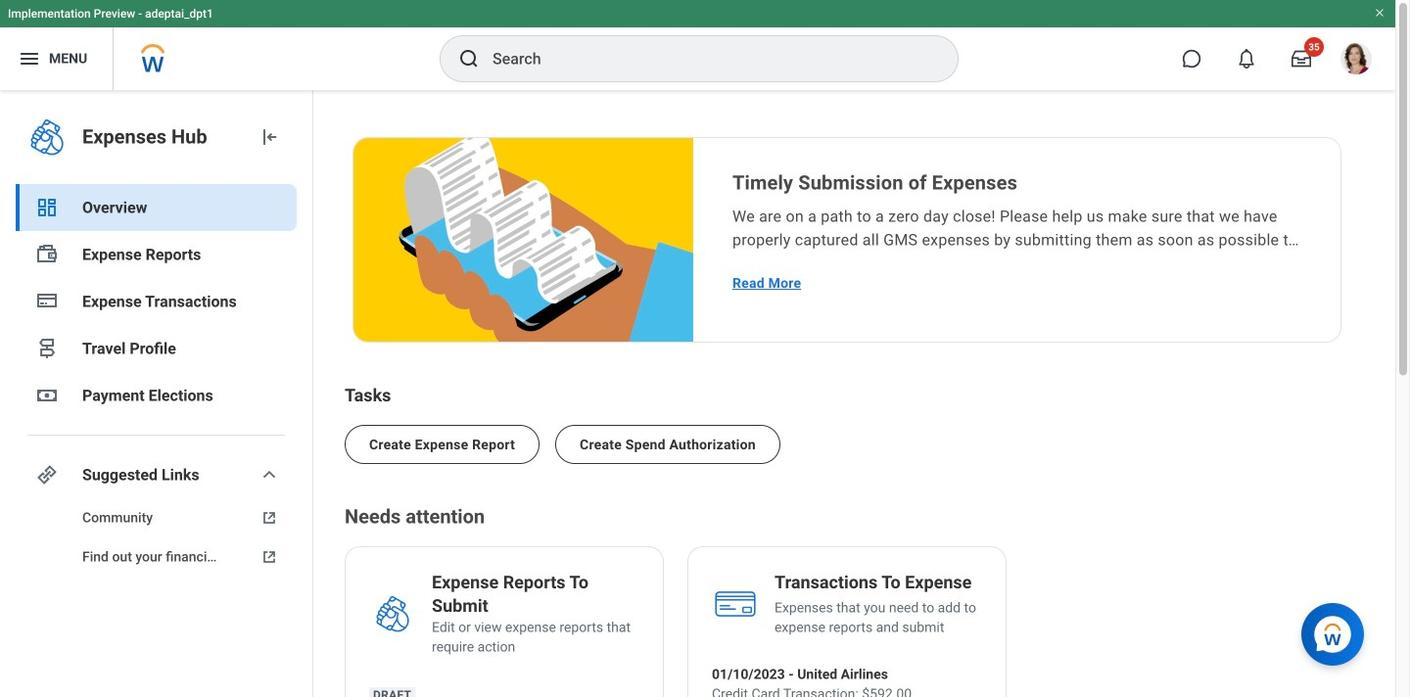 Task type: locate. For each thing, give the bounding box(es) containing it.
timeline milestone image
[[35, 337, 59, 361]]

notifications large image
[[1237, 49, 1257, 69]]

banner
[[0, 0, 1396, 90]]

link image
[[35, 463, 59, 487]]

list
[[345, 410, 1350, 464]]

Search Workday  search field
[[493, 37, 918, 80]]

justify image
[[18, 47, 41, 71]]

credit card transaction: $592.00 element
[[712, 685, 912, 698]]

expense reports to submit element
[[432, 571, 640, 622]]

search image
[[458, 47, 481, 71]]

transactions to expense element
[[775, 571, 972, 599]]



Task type: vqa. For each thing, say whether or not it's contained in the screenshot.
the topmost facebook IMAGE
no



Task type: describe. For each thing, give the bounding box(es) containing it.
ext link image
[[258, 548, 281, 567]]

profile logan mcneil image
[[1341, 43, 1373, 78]]

navigation pane region
[[0, 90, 314, 698]]

chevron down small image
[[258, 463, 281, 487]]

transformation import image
[[258, 125, 281, 149]]

inbox large image
[[1292, 49, 1312, 69]]

edit or view expense reports that require action element
[[432, 618, 640, 657]]

expenses hub element
[[82, 123, 242, 151]]

dollar image
[[35, 384, 59, 408]]

expenses that you need to add to expense reports and submit element
[[775, 599, 983, 638]]

task pay image
[[35, 243, 59, 266]]

timely submission of expenses element
[[733, 169, 1302, 197]]

dashboard image
[[35, 196, 59, 219]]

close environment banner image
[[1375, 7, 1386, 19]]

credit card image
[[35, 289, 59, 313]]

ext link image
[[258, 508, 281, 528]]



